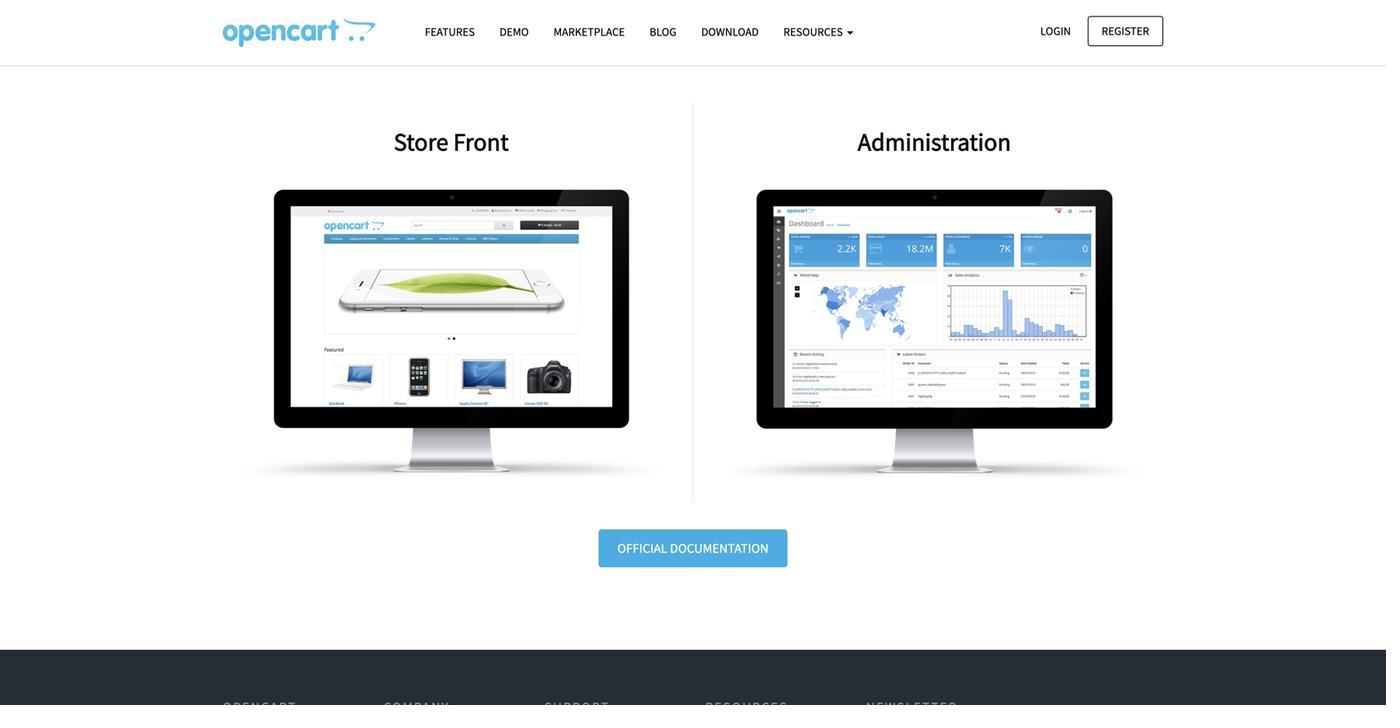 Task type: describe. For each thing, give the bounding box(es) containing it.
1 vertical spatial front
[[472, 295, 519, 311]]

1 vertical spatial store
[[423, 295, 468, 311]]

login inside view administration login & password: demo
[[842, 306, 885, 322]]

demo
[[500, 24, 529, 39]]

0 vertical spatial administration
[[858, 126, 1011, 157]]

download
[[702, 24, 759, 39]]

demo
[[989, 306, 1027, 322]]

resources
[[784, 24, 846, 39]]

opencart - demo image
[[223, 17, 376, 47]]

view store front
[[384, 295, 519, 311]]

official documentation
[[618, 541, 769, 557]]

view for store
[[384, 295, 418, 311]]

download link
[[689, 17, 771, 46]]

view administration login & password: demo
[[842, 285, 1027, 322]]

view for administration
[[856, 285, 890, 301]]



Task type: locate. For each thing, give the bounding box(es) containing it.
resources link
[[771, 17, 866, 46]]

documentation
[[670, 541, 769, 557]]

official
[[618, 541, 668, 557]]

0 horizontal spatial view
[[384, 295, 418, 311]]

features link
[[413, 17, 487, 46]]

view
[[856, 285, 890, 301], [384, 295, 418, 311]]

view inside view store front link
[[384, 295, 418, 311]]

blog link
[[637, 17, 689, 46]]

login
[[1041, 24, 1071, 38], [842, 306, 885, 322]]

view inside view administration login & password: demo
[[856, 285, 890, 301]]

marketplace link
[[541, 17, 637, 46]]

view store front link
[[210, 102, 692, 504]]

login link
[[1027, 16, 1085, 46]]

demo link
[[487, 17, 541, 46]]

administration
[[858, 126, 1011, 157], [894, 285, 1014, 301]]

front
[[454, 126, 509, 157], [472, 295, 519, 311]]

marketplace
[[554, 24, 625, 39]]

store
[[394, 126, 449, 157], [423, 295, 468, 311]]

store front
[[394, 126, 509, 157]]

1 vertical spatial login
[[842, 306, 885, 322]]

1 horizontal spatial view
[[856, 285, 890, 301]]

register
[[1102, 24, 1150, 38]]

login left "&" on the top
[[842, 306, 885, 322]]

1 vertical spatial administration
[[894, 285, 1014, 301]]

administration inside view administration login & password: demo
[[894, 285, 1014, 301]]

features
[[425, 24, 475, 39]]

password:
[[904, 306, 984, 322]]

official documentation link
[[599, 530, 788, 568]]

blog
[[650, 24, 677, 39]]

&
[[890, 306, 899, 322]]

0 horizontal spatial login
[[842, 306, 885, 322]]

login left register
[[1041, 24, 1071, 38]]

register link
[[1088, 16, 1164, 46]]

1 horizontal spatial login
[[1041, 24, 1071, 38]]

0 vertical spatial front
[[454, 126, 509, 157]]

0 vertical spatial login
[[1041, 24, 1071, 38]]

0 vertical spatial store
[[394, 126, 449, 157]]



Task type: vqa. For each thing, say whether or not it's contained in the screenshot.
Resources
yes



